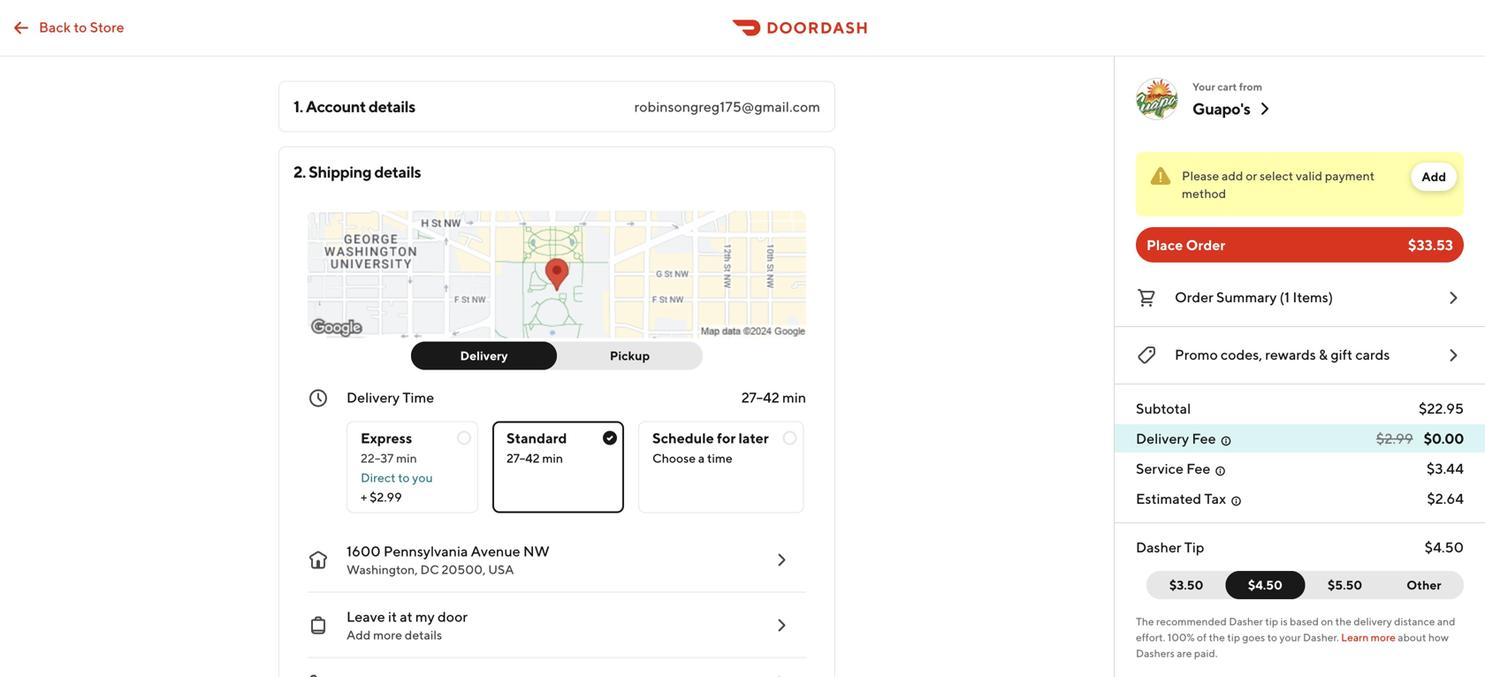 Task type: describe. For each thing, give the bounding box(es) containing it.
tip
[[1184, 539, 1204, 556]]

more inside the leave it at my door add more details
[[373, 628, 402, 642]]

22–37 min direct to you + $2.99
[[361, 451, 433, 504]]

$5.50 button
[[1295, 571, 1385, 599]]

delivery or pickup selector option group
[[411, 342, 703, 370]]

$0.00
[[1424, 430, 1464, 447]]

promo codes, rewards & gift cards button
[[1136, 341, 1464, 370]]

paid.
[[1194, 647, 1218, 660]]

100%
[[1168, 631, 1195, 644]]

back to store
[[39, 19, 124, 35]]

add inside button
[[1422, 169, 1446, 184]]

guapo's link
[[1193, 98, 1275, 119]]

add inside the leave it at my door add more details
[[347, 628, 371, 642]]

rewards
[[1265, 346, 1316, 363]]

back to store link
[[0, 10, 135, 46]]

are
[[1177, 647, 1192, 660]]

for
[[717, 430, 736, 446]]

1600 pennsylvania avenue nw washington,  dc 20500,  usa
[[347, 543, 550, 577]]

and
[[1437, 615, 1456, 628]]

select
[[1260, 168, 1293, 183]]

details inside the leave it at my door add more details
[[405, 628, 442, 642]]

status containing please add or select valid payment method
[[1136, 152, 1464, 217]]

fee for delivery
[[1192, 430, 1216, 447]]

please
[[1182, 168, 1219, 183]]

1. account details
[[294, 97, 415, 116]]

choose a time
[[652, 451, 733, 465]]

back
[[39, 19, 71, 35]]

to inside 22–37 min direct to you + $2.99
[[398, 470, 410, 485]]

0 vertical spatial 27–42 min
[[742, 389, 806, 406]]

codes,
[[1221, 346, 1262, 363]]

payment
[[1325, 168, 1375, 183]]

later
[[739, 430, 769, 446]]

27–42 min inside option group
[[507, 451, 563, 465]]

you
[[412, 470, 433, 485]]

my
[[415, 608, 435, 625]]

pickup
[[610, 348, 650, 363]]

0 vertical spatial 27–42
[[742, 389, 780, 406]]

method
[[1182, 186, 1226, 201]]

schedule
[[652, 430, 714, 446]]

2. shipping details
[[294, 162, 421, 181]]

$4.50 button
[[1226, 571, 1305, 599]]

promo
[[1175, 346, 1218, 363]]

place
[[1147, 236, 1183, 253]]

effort.
[[1136, 631, 1166, 644]]

1600
[[347, 543, 381, 560]]

0 horizontal spatial to
[[74, 19, 87, 35]]

subtotal
[[1136, 400, 1191, 417]]

2 horizontal spatial min
[[782, 389, 806, 406]]

to inside the recommended dasher tip is based on the delivery distance and effort. 100% of the tip goes to your dasher.
[[1267, 631, 1277, 644]]

dasher inside the recommended dasher tip is based on the delivery distance and effort. 100% of the tip goes to your dasher.
[[1229, 615, 1263, 628]]

0 vertical spatial $2.99
[[1376, 430, 1413, 447]]

it
[[388, 608, 397, 625]]

at
[[400, 608, 413, 625]]

details for 2. shipping details
[[374, 162, 421, 181]]

service
[[1136, 460, 1184, 477]]

Other button
[[1384, 571, 1464, 599]]

avenue
[[471, 543, 520, 560]]

dasher.
[[1303, 631, 1339, 644]]

based
[[1290, 615, 1319, 628]]

place order
[[1147, 236, 1226, 253]]

delivery inside radio
[[460, 348, 508, 363]]

0 vertical spatial $4.50
[[1425, 539, 1464, 556]]

robinsongreg175@gmail.com
[[634, 98, 820, 115]]

$3.50 button
[[1147, 571, 1237, 599]]

estimated
[[1136, 490, 1202, 507]]

(1
[[1280, 289, 1290, 305]]

about
[[1398, 631, 1426, 644]]

summary
[[1216, 289, 1277, 305]]

standard
[[507, 430, 567, 446]]

1 vertical spatial tip
[[1227, 631, 1240, 644]]

+
[[361, 490, 367, 504]]

how
[[1428, 631, 1449, 644]]

details for 1. account details
[[369, 97, 415, 116]]

min inside 22–37 min direct to you + $2.99
[[396, 451, 417, 465]]

delivery time
[[347, 389, 434, 406]]

guapo's
[[1193, 99, 1250, 118]]

nw
[[523, 543, 550, 560]]

27–42 inside option group
[[507, 451, 540, 465]]

tax
[[1204, 490, 1226, 507]]

items)
[[1293, 289, 1333, 305]]

&
[[1319, 346, 1328, 363]]

0 horizontal spatial the
[[1209, 631, 1225, 644]]

about how dashers are paid.
[[1136, 631, 1449, 660]]



Task type: vqa. For each thing, say whether or not it's contained in the screenshot.
leftmost all
no



Task type: locate. For each thing, give the bounding box(es) containing it.
2 vertical spatial to
[[1267, 631, 1277, 644]]

27–42 up later
[[742, 389, 780, 406]]

1 horizontal spatial 27–42
[[742, 389, 780, 406]]

none radio inside option group
[[638, 421, 804, 513]]

0 vertical spatial add
[[1422, 169, 1446, 184]]

delivery
[[460, 348, 508, 363], [347, 389, 400, 406], [1136, 430, 1189, 447]]

0 horizontal spatial $4.50
[[1248, 578, 1283, 592]]

the right on
[[1335, 615, 1352, 628]]

leave it at my door add more details
[[347, 608, 468, 642]]

recommended
[[1156, 615, 1227, 628]]

your
[[1280, 631, 1301, 644]]

0 vertical spatial details
[[369, 97, 415, 116]]

1 horizontal spatial to
[[398, 470, 410, 485]]

None radio
[[347, 421, 478, 513], [492, 421, 624, 513], [347, 421, 478, 513], [492, 421, 624, 513]]

0 vertical spatial tip
[[1265, 615, 1278, 628]]

1 horizontal spatial $2.99
[[1376, 430, 1413, 447]]

details right 2. shipping
[[374, 162, 421, 181]]

to right back
[[74, 19, 87, 35]]

0 vertical spatial delivery
[[460, 348, 508, 363]]

1 horizontal spatial delivery
[[460, 348, 508, 363]]

order left summary
[[1175, 289, 1214, 305]]

time
[[707, 451, 733, 465]]

$3.44
[[1427, 460, 1464, 477]]

your cart from
[[1193, 80, 1263, 93]]

to left your
[[1267, 631, 1277, 644]]

goes
[[1242, 631, 1265, 644]]

promo codes, rewards & gift cards
[[1175, 346, 1390, 363]]

pennsylvania
[[384, 543, 468, 560]]

1 horizontal spatial min
[[542, 451, 563, 465]]

on
[[1321, 615, 1333, 628]]

add button
[[1411, 163, 1457, 191]]

1 horizontal spatial add
[[1422, 169, 1446, 184]]

order right place
[[1186, 236, 1226, 253]]

1 vertical spatial to
[[398, 470, 410, 485]]

or
[[1246, 168, 1257, 183]]

to left you
[[398, 470, 410, 485]]

details down my
[[405, 628, 442, 642]]

27–42 min
[[742, 389, 806, 406], [507, 451, 563, 465]]

washington,
[[347, 562, 418, 577]]

more
[[373, 628, 402, 642], [1371, 631, 1396, 644]]

$3.50
[[1169, 578, 1204, 592]]

$5.50
[[1328, 578, 1363, 592]]

1 vertical spatial add
[[347, 628, 371, 642]]

tip left the is
[[1265, 615, 1278, 628]]

2. shipping
[[294, 162, 371, 181]]

$4.50 up 'other' on the right of the page
[[1425, 539, 1464, 556]]

$4.50 up the is
[[1248, 578, 1283, 592]]

$4.50
[[1425, 539, 1464, 556], [1248, 578, 1283, 592]]

order summary (1 items)
[[1175, 289, 1333, 305]]

other
[[1407, 578, 1441, 592]]

27–42 min down "standard"
[[507, 451, 563, 465]]

leave
[[347, 608, 385, 625]]

learn more link
[[1341, 631, 1396, 644]]

0 vertical spatial fee
[[1192, 430, 1216, 447]]

add
[[1222, 168, 1243, 183]]

learn
[[1341, 631, 1369, 644]]

0 horizontal spatial add
[[347, 628, 371, 642]]

dashers
[[1136, 647, 1175, 660]]

0 vertical spatial to
[[74, 19, 87, 35]]

more down it at the left of page
[[373, 628, 402, 642]]

tip
[[1265, 615, 1278, 628], [1227, 631, 1240, 644]]

the recommended dasher tip is based on the delivery distance and effort. 100% of the tip goes to your dasher.
[[1136, 615, 1456, 644]]

1 horizontal spatial the
[[1335, 615, 1352, 628]]

1 vertical spatial order
[[1175, 289, 1214, 305]]

dasher
[[1136, 539, 1182, 556], [1229, 615, 1263, 628]]

order inside button
[[1175, 289, 1214, 305]]

dasher left tip
[[1136, 539, 1182, 556]]

$2.99 left $0.00
[[1376, 430, 1413, 447]]

tip amount option group
[[1147, 571, 1464, 599]]

the
[[1335, 615, 1352, 628], [1209, 631, 1225, 644]]

$2.99 down direct
[[370, 490, 402, 504]]

add down leave
[[347, 628, 371, 642]]

cards
[[1356, 346, 1390, 363]]

0 vertical spatial the
[[1335, 615, 1352, 628]]

of
[[1197, 631, 1207, 644]]

more down delivery
[[1371, 631, 1396, 644]]

order summary (1 items) button
[[1136, 284, 1464, 312]]

$2.99
[[1376, 430, 1413, 447], [370, 490, 402, 504]]

store
[[90, 19, 124, 35]]

$22.95
[[1419, 400, 1464, 417]]

details
[[369, 97, 415, 116], [374, 162, 421, 181], [405, 628, 442, 642]]

0 horizontal spatial dasher
[[1136, 539, 1182, 556]]

0 horizontal spatial 27–42 min
[[507, 451, 563, 465]]

$2.99 inside 22–37 min direct to you + $2.99
[[370, 490, 402, 504]]

is
[[1280, 615, 1288, 628]]

0 vertical spatial order
[[1186, 236, 1226, 253]]

status
[[1136, 152, 1464, 217]]

2 vertical spatial delivery
[[1136, 430, 1189, 447]]

delivery
[[1354, 615, 1392, 628]]

1 vertical spatial details
[[374, 162, 421, 181]]

to
[[74, 19, 87, 35], [398, 470, 410, 485], [1267, 631, 1277, 644]]

your
[[1193, 80, 1215, 93]]

1 vertical spatial delivery
[[347, 389, 400, 406]]

tip left goes
[[1227, 631, 1240, 644]]

option group containing express
[[347, 407, 806, 513]]

learn more
[[1341, 631, 1396, 644]]

express
[[361, 430, 412, 446]]

Delivery radio
[[411, 342, 557, 370]]

fee for service
[[1187, 460, 1211, 477]]

distance
[[1394, 615, 1435, 628]]

1. account
[[294, 97, 366, 116]]

Pickup radio
[[546, 342, 703, 370]]

1 horizontal spatial 27–42 min
[[742, 389, 806, 406]]

2 horizontal spatial delivery
[[1136, 430, 1189, 447]]

time
[[403, 389, 434, 406]]

$33.53
[[1408, 236, 1453, 253]]

1 vertical spatial fee
[[1187, 460, 1211, 477]]

1 vertical spatial 27–42 min
[[507, 451, 563, 465]]

details right 1. account
[[369, 97, 415, 116]]

2 vertical spatial details
[[405, 628, 442, 642]]

the right of
[[1209, 631, 1225, 644]]

1 horizontal spatial tip
[[1265, 615, 1278, 628]]

add
[[1422, 169, 1446, 184], [347, 628, 371, 642]]

schedule for later
[[652, 430, 769, 446]]

the
[[1136, 615, 1154, 628]]

$2.64
[[1427, 490, 1464, 507]]

0 horizontal spatial $2.99
[[370, 490, 402, 504]]

door
[[438, 608, 468, 625]]

gift
[[1331, 346, 1353, 363]]

0 horizontal spatial delivery
[[347, 389, 400, 406]]

add up $33.53
[[1422, 169, 1446, 184]]

option group
[[347, 407, 806, 513]]

1 vertical spatial dasher
[[1229, 615, 1263, 628]]

None radio
[[638, 421, 804, 513]]

none radio containing schedule for later
[[638, 421, 804, 513]]

please add or select valid payment method
[[1182, 168, 1375, 201]]

dc
[[420, 562, 439, 577]]

from
[[1239, 80, 1263, 93]]

1 horizontal spatial dasher
[[1229, 615, 1263, 628]]

1 vertical spatial 27–42
[[507, 451, 540, 465]]

usa
[[488, 562, 514, 577]]

fee
[[1192, 430, 1216, 447], [1187, 460, 1211, 477]]

1 horizontal spatial more
[[1371, 631, 1396, 644]]

2 horizontal spatial to
[[1267, 631, 1277, 644]]

0 horizontal spatial 27–42
[[507, 451, 540, 465]]

0 vertical spatial dasher
[[1136, 539, 1182, 556]]

27–42 min up later
[[742, 389, 806, 406]]

1 vertical spatial $4.50
[[1248, 578, 1283, 592]]

dasher tip
[[1136, 539, 1204, 556]]

order
[[1186, 236, 1226, 253], [1175, 289, 1214, 305]]

direct
[[361, 470, 396, 485]]

valid
[[1296, 168, 1323, 183]]

27–42 down "standard"
[[507, 451, 540, 465]]

1 vertical spatial the
[[1209, 631, 1225, 644]]

min
[[782, 389, 806, 406], [396, 451, 417, 465], [542, 451, 563, 465]]

$4.50 inside button
[[1248, 578, 1283, 592]]

0 horizontal spatial min
[[396, 451, 417, 465]]

cart
[[1218, 80, 1237, 93]]

0 horizontal spatial more
[[373, 628, 402, 642]]

dasher up goes
[[1229, 615, 1263, 628]]

20500,
[[442, 562, 486, 577]]

a
[[698, 451, 705, 465]]

1 horizontal spatial $4.50
[[1425, 539, 1464, 556]]

22–37
[[361, 451, 394, 465]]

1 vertical spatial $2.99
[[370, 490, 402, 504]]

0 horizontal spatial tip
[[1227, 631, 1240, 644]]



